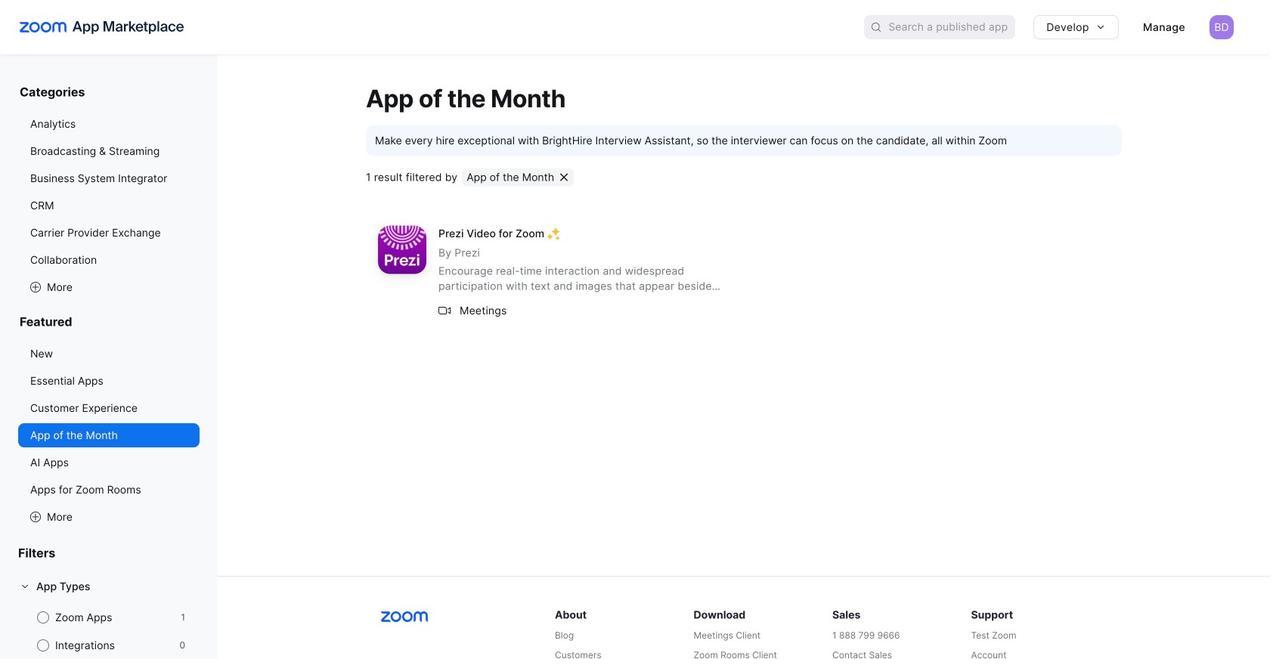 Task type: locate. For each thing, give the bounding box(es) containing it.
Search text field
[[888, 16, 1015, 38]]

banner
[[0, 0, 1270, 54]]

search a published app element
[[864, 15, 1015, 39]]



Task type: vqa. For each thing, say whether or not it's contained in the screenshot.
'banner'
yes



Task type: describe. For each thing, give the bounding box(es) containing it.
current user is barb dwyer element
[[1210, 15, 1234, 39]]



